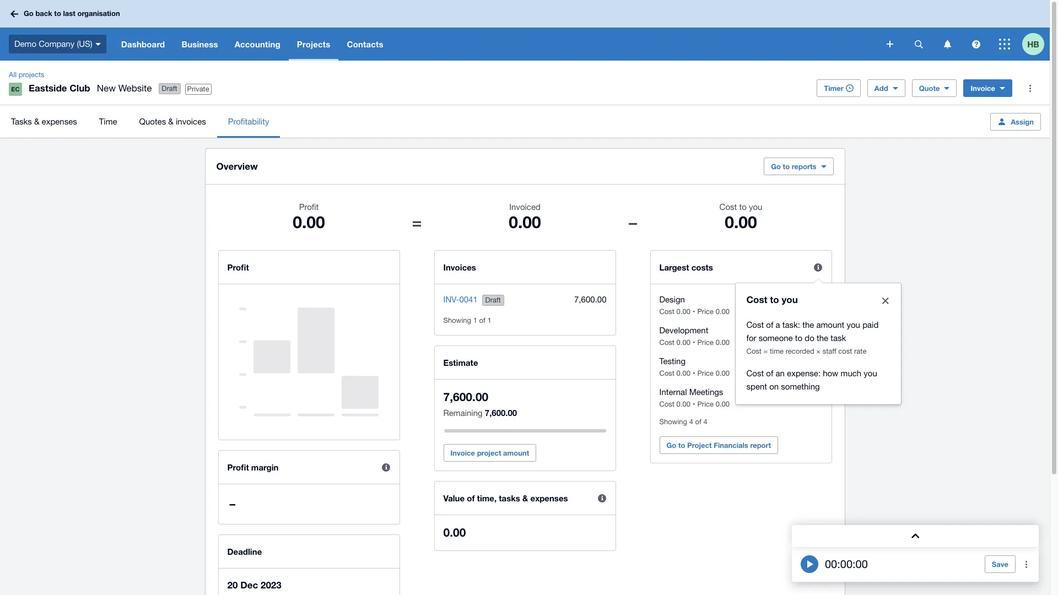 Task type: locate. For each thing, give the bounding box(es) containing it.
of inside the cost of a task: the amount you paid for someone to do the task cost = time recorded × staff cost rate
[[766, 320, 774, 330]]

expenses down the eastside club
[[42, 117, 77, 126]]

draft left private
[[162, 84, 177, 93]]

svg image inside demo company (us) popup button
[[95, 43, 101, 46]]

0 vertical spatial profit
[[299, 202, 319, 212]]

profit 0.00
[[293, 202, 325, 232]]

0 vertical spatial more info image
[[807, 256, 829, 278]]

paid
[[863, 320, 879, 330]]

&
[[34, 117, 39, 126], [168, 117, 174, 126], [523, 493, 528, 503]]

of for value of time, tasks & expenses
[[467, 493, 475, 503]]

cost inside cost to you 0.00
[[720, 202, 737, 212]]

go down showing 4 of 4
[[667, 441, 677, 450]]

7,600.00 remaining 7,600.00
[[444, 390, 517, 418]]

go
[[24, 9, 34, 18], [771, 162, 781, 171], [667, 441, 677, 450]]

invoice inside invoice popup button
[[971, 84, 996, 93]]

of inside cost of an expense: how much you spent on something
[[766, 369, 774, 378]]

4 price from the top
[[698, 400, 714, 409]]

staff
[[823, 347, 837, 356]]

to inside popup button
[[783, 162, 790, 171]]

design cost 0.00 • price 0.00
[[660, 295, 730, 316]]

• up meetings
[[693, 369, 695, 378]]

price down "development"
[[698, 338, 714, 347]]

something
[[781, 382, 820, 391]]

1 horizontal spatial expenses
[[531, 493, 568, 503]]

1 horizontal spatial svg image
[[95, 43, 101, 46]]

projects
[[297, 39, 330, 49]]

to for go to reports
[[783, 162, 790, 171]]

price for development
[[698, 338, 714, 347]]

4 • from the top
[[693, 400, 695, 409]]

2 vertical spatial 7,600.00
[[485, 408, 517, 418]]

showing down internal
[[660, 418, 687, 426]]

go to project financials report button
[[660, 437, 779, 454]]

price for design
[[698, 308, 714, 316]]

invoice up assign button
[[971, 84, 996, 93]]

draft
[[162, 84, 177, 93], [485, 296, 501, 304]]

• down "development"
[[693, 338, 695, 347]]

2 price from the top
[[698, 338, 714, 347]]

(us)
[[77, 39, 92, 48]]

0 vertical spatial invoice
[[971, 84, 996, 93]]

1 vertical spatial expenses
[[531, 493, 568, 503]]

4 up project
[[704, 418, 708, 426]]

×
[[817, 347, 821, 356]]

0 vertical spatial 7,600.00
[[574, 295, 607, 304]]

showing
[[444, 316, 471, 325], [660, 418, 687, 426]]

0 horizontal spatial 1
[[473, 316, 477, 325]]

to inside the cost of a task: the amount you paid for someone to do the task cost = time recorded × staff cost rate
[[795, 334, 803, 343]]

to
[[54, 9, 61, 18], [783, 162, 790, 171], [740, 202, 747, 212], [770, 294, 779, 305], [795, 334, 803, 343], [679, 441, 685, 450]]

0 horizontal spatial invoice
[[451, 449, 475, 458]]

svg image left back
[[10, 10, 18, 17]]

profit
[[299, 202, 319, 212], [227, 262, 249, 272], [227, 463, 249, 472]]

2 4 from the left
[[704, 418, 708, 426]]

0 vertical spatial go
[[24, 9, 34, 18]]

1 horizontal spatial &
[[168, 117, 174, 126]]

projects button
[[289, 28, 339, 61]]

profit inside profit 0.00
[[299, 202, 319, 212]]

price up development cost 0.00 • price 0.00
[[698, 308, 714, 316]]

1 vertical spatial amount
[[503, 449, 529, 458]]

inv-
[[444, 295, 459, 304]]

2 horizontal spatial go
[[771, 162, 781, 171]]

• inside development cost 0.00 • price 0.00
[[693, 338, 695, 347]]

showing for showing 1 of 1
[[444, 316, 471, 325]]

1 vertical spatial 7,600.00
[[444, 390, 489, 404]]

7,600.00
[[574, 295, 607, 304], [444, 390, 489, 404], [485, 408, 517, 418]]

showing down inv-0041 "link"
[[444, 316, 471, 325]]

eastside
[[29, 82, 67, 94]]

price down meetings
[[698, 400, 714, 409]]

& right tasks
[[34, 117, 39, 126]]

go left 'reports'
[[771, 162, 781, 171]]

largest
[[660, 262, 689, 272]]

invoice for invoice
[[971, 84, 996, 93]]

0 horizontal spatial the
[[803, 320, 814, 330]]

0 vertical spatial the
[[803, 320, 814, 330]]

amount inside 'button'
[[503, 449, 529, 458]]

all projects link
[[4, 69, 49, 80]]

1 horizontal spatial amount
[[817, 320, 845, 330]]

draft right 0041
[[485, 296, 501, 304]]

profit for margin
[[227, 463, 249, 472]]

1 • from the top
[[693, 308, 695, 316]]

• inside the design cost 0.00 • price 0.00
[[693, 308, 695, 316]]

cost to you
[[747, 294, 798, 305]]

cost of an expense: how much you spent on something
[[747, 369, 878, 391]]

deadline
[[227, 547, 262, 557]]

tasks & expenses link
[[0, 105, 88, 138]]

to for cost to you
[[770, 294, 779, 305]]

1 price from the top
[[698, 308, 714, 316]]

estimate
[[444, 358, 478, 368]]

1 horizontal spatial =
[[764, 347, 768, 356]]

0 vertical spatial amount
[[817, 320, 845, 330]]

go inside go to project financials report button
[[667, 441, 677, 450]]

navigation
[[113, 28, 879, 61]]

& for quotes
[[168, 117, 174, 126]]

& right "tasks"
[[523, 493, 528, 503]]

1 vertical spatial more info image
[[375, 456, 397, 479]]

1 horizontal spatial 4
[[704, 418, 708, 426]]

• inside the testing cost 0.00 • price 0.00
[[693, 369, 695, 378]]

2 horizontal spatial svg image
[[915, 40, 923, 48]]

price up meetings
[[698, 369, 714, 378]]

go back to last organisation link
[[7, 4, 127, 24]]

svg image
[[10, 10, 18, 17], [915, 40, 923, 48], [95, 43, 101, 46]]

cost
[[720, 202, 737, 212], [747, 294, 768, 305], [660, 308, 675, 316], [747, 320, 764, 330], [660, 338, 675, 347], [747, 347, 762, 356], [747, 369, 764, 378], [660, 369, 675, 378], [660, 400, 675, 409]]

of
[[479, 316, 486, 325], [766, 320, 774, 330], [766, 369, 774, 378], [695, 418, 702, 426], [467, 493, 475, 503]]

rate
[[854, 347, 867, 356]]

price inside internal meetings cost 0.00 • price 0.00
[[698, 400, 714, 409]]

1 vertical spatial showing
[[660, 418, 687, 426]]

more info image
[[807, 256, 829, 278], [375, 456, 397, 479], [591, 487, 613, 509]]

cost inside the testing cost 0.00 • price 0.00
[[660, 369, 675, 378]]

projects
[[19, 71, 44, 79]]

& right the quotes
[[168, 117, 174, 126]]

1 vertical spatial draft
[[485, 296, 501, 304]]

0 vertical spatial expenses
[[42, 117, 77, 126]]

0 vertical spatial showing
[[444, 316, 471, 325]]

1 horizontal spatial go
[[667, 441, 677, 450]]

1 vertical spatial the
[[817, 334, 829, 343]]

go to reports
[[771, 162, 817, 171]]

0 horizontal spatial showing
[[444, 316, 471, 325]]

cost inside development cost 0.00 • price 0.00
[[660, 338, 675, 347]]

cost inside cost of an expense: how much you spent on something
[[747, 369, 764, 378]]

2 vertical spatial more info image
[[591, 487, 613, 509]]

invoice left project
[[451, 449, 475, 458]]

price inside the design cost 0.00 • price 0.00
[[698, 308, 714, 316]]

an
[[776, 369, 785, 378]]

price for testing
[[698, 369, 714, 378]]

save
[[992, 560, 1009, 569]]

svg image inside go back to last organisation link
[[10, 10, 18, 17]]

0 horizontal spatial svg image
[[10, 10, 18, 17]]

project
[[477, 449, 501, 458]]

all
[[9, 71, 17, 79]]

largest costs
[[660, 262, 713, 272]]

start timer image
[[801, 556, 819, 573]]

0 horizontal spatial more info image
[[375, 456, 397, 479]]

invoice inside invoice project amount 'button'
[[451, 449, 475, 458]]

0.00
[[293, 212, 325, 232], [509, 212, 541, 232], [725, 212, 757, 232], [677, 308, 691, 316], [716, 308, 730, 316], [677, 338, 691, 347], [716, 338, 730, 347], [677, 369, 691, 378], [716, 369, 730, 378], [677, 400, 691, 409], [716, 400, 730, 409], [444, 526, 466, 540]]

price inside development cost 0.00 • price 0.00
[[698, 338, 714, 347]]

go inside go back to last organisation link
[[24, 9, 34, 18]]

1 vertical spatial go
[[771, 162, 781, 171]]

4 down internal meetings cost 0.00 • price 0.00
[[689, 418, 693, 426]]

inv-0041
[[444, 295, 478, 304]]

timer button
[[817, 79, 861, 97]]

go left back
[[24, 9, 34, 18]]

0 horizontal spatial &
[[34, 117, 39, 126]]

–
[[230, 497, 235, 511]]

design
[[660, 295, 685, 304]]

1 vertical spatial invoice
[[451, 449, 475, 458]]

quote button
[[912, 79, 957, 97]]

• for testing
[[693, 369, 695, 378]]

go inside go to reports popup button
[[771, 162, 781, 171]]

amount inside the cost of a task: the amount you paid for someone to do the task cost = time recorded × staff cost rate
[[817, 320, 845, 330]]

3 price from the top
[[698, 369, 714, 378]]

price
[[698, 308, 714, 316], [698, 338, 714, 347], [698, 369, 714, 378], [698, 400, 714, 409]]

internal meetings cost 0.00 • price 0.00
[[660, 388, 730, 409]]

2 vertical spatial profit
[[227, 463, 249, 472]]

• down meetings
[[693, 400, 695, 409]]

3 • from the top
[[693, 369, 695, 378]]

0 horizontal spatial go
[[24, 9, 34, 18]]

2 • from the top
[[693, 338, 695, 347]]

the up do
[[803, 320, 814, 330]]

ec
[[11, 85, 20, 93]]

2 vertical spatial go
[[667, 441, 677, 450]]

0 horizontal spatial amount
[[503, 449, 529, 458]]

0 horizontal spatial draft
[[162, 84, 177, 93]]

0 horizontal spatial expenses
[[42, 117, 77, 126]]

value
[[444, 493, 465, 503]]

2 horizontal spatial more info image
[[807, 256, 829, 278]]

2023
[[261, 579, 282, 591]]

the right do
[[817, 334, 829, 343]]

amount up task
[[817, 320, 845, 330]]

price inside the testing cost 0.00 • price 0.00
[[698, 369, 714, 378]]

dashboard
[[121, 39, 165, 49]]

0 horizontal spatial 4
[[689, 418, 693, 426]]

1 horizontal spatial 1
[[488, 316, 492, 325]]

showing for showing 4 of 4
[[660, 418, 687, 426]]

cost inside the design cost 0.00 • price 0.00
[[660, 308, 675, 316]]

1 horizontal spatial showing
[[660, 418, 687, 426]]

expenses
[[42, 117, 77, 126], [531, 493, 568, 503]]

0 horizontal spatial =
[[412, 212, 422, 232]]

1 vertical spatial =
[[764, 347, 768, 356]]

quotes & invoices link
[[128, 105, 217, 138]]

1 1 from the left
[[473, 316, 477, 325]]

expenses right "tasks"
[[531, 493, 568, 503]]

4
[[689, 418, 693, 426], [704, 418, 708, 426]]

0 vertical spatial =
[[412, 212, 422, 232]]

of for cost of a task: the amount you paid for someone to do the task cost = time recorded × staff cost rate
[[766, 320, 774, 330]]

svg image up "quote" popup button
[[944, 40, 951, 48]]

svg image
[[999, 39, 1011, 50], [944, 40, 951, 48], [972, 40, 980, 48], [887, 41, 894, 47]]

cost to you 0.00
[[720, 202, 763, 232]]

to inside button
[[679, 441, 685, 450]]

1 horizontal spatial more info image
[[591, 487, 613, 509]]

go for go to reports
[[771, 162, 781, 171]]

assign
[[1011, 117, 1034, 126]]

banner containing hb
[[0, 0, 1050, 61]]

business button
[[173, 28, 226, 61]]

time
[[770, 347, 784, 356]]

banner
[[0, 0, 1050, 61]]

1
[[473, 316, 477, 325], [488, 316, 492, 325]]

• up "development"
[[693, 308, 695, 316]]

time
[[99, 117, 117, 126]]

svg image up quote
[[915, 40, 923, 48]]

showing 1 of 1
[[444, 316, 492, 325]]

to for cost to you 0.00
[[740, 202, 747, 212]]

more options image
[[1016, 553, 1038, 576]]

more info image for 0.00
[[591, 487, 613, 509]]

profit margin
[[227, 463, 279, 472]]

new
[[97, 83, 116, 94]]

1 horizontal spatial invoice
[[971, 84, 996, 93]]

to inside cost to you 0.00
[[740, 202, 747, 212]]

time,
[[477, 493, 497, 503]]

svg image right (us)
[[95, 43, 101, 46]]

you
[[749, 202, 763, 212], [782, 294, 798, 305], [847, 320, 861, 330], [864, 369, 878, 378]]

private
[[187, 85, 209, 93]]

amount right project
[[503, 449, 529, 458]]

more options image
[[1019, 77, 1041, 99]]



Task type: describe. For each thing, give the bounding box(es) containing it.
report
[[751, 441, 771, 450]]

7,600.00 for 7,600.00 remaining 7,600.00
[[444, 390, 489, 404]]

assign button
[[991, 113, 1041, 130]]

overview
[[216, 160, 258, 172]]

how
[[823, 369, 839, 378]]

2 horizontal spatial &
[[523, 493, 528, 503]]

internal
[[660, 388, 687, 397]]

value of time, tasks & expenses
[[444, 493, 568, 503]]

you inside cost of an expense: how much you spent on something
[[864, 369, 878, 378]]

go to project financials report
[[667, 441, 771, 450]]

accounting button
[[226, 28, 289, 61]]

demo company (us)
[[14, 39, 92, 48]]

costs
[[692, 262, 713, 272]]

much
[[841, 369, 862, 378]]

project
[[687, 441, 712, 450]]

20 dec 2023
[[227, 579, 282, 591]]

all projects
[[9, 71, 44, 79]]

organisation
[[77, 9, 120, 18]]

go to reports button
[[764, 158, 834, 175]]

20
[[227, 579, 238, 591]]

demo
[[14, 39, 36, 48]]

testing cost 0.00 • price 0.00
[[660, 357, 730, 378]]

business
[[182, 39, 218, 49]]

invoiced 0.00
[[509, 202, 541, 232]]

more info image for –
[[375, 456, 397, 479]]

contacts
[[347, 39, 384, 49]]

1 horizontal spatial draft
[[485, 296, 501, 304]]

showing 4 of 4
[[660, 418, 708, 426]]

−
[[628, 212, 638, 232]]

time link
[[88, 105, 128, 138]]

dashboard link
[[113, 28, 173, 61]]

dec
[[240, 579, 258, 591]]

margin
[[251, 463, 279, 472]]

cost to you dialog
[[736, 283, 901, 405]]

cost of a task: the amount you paid for someone to do the task cost = time recorded × staff cost rate
[[747, 320, 879, 356]]

testing
[[660, 357, 686, 366]]

0.00 inside cost to you 0.00
[[725, 212, 757, 232]]

a
[[776, 320, 780, 330]]

invoice project amount
[[451, 449, 529, 458]]

profit for 0.00
[[299, 202, 319, 212]]

task
[[831, 334, 846, 343]]

svg image left hb
[[999, 39, 1011, 50]]

eastside club
[[29, 82, 90, 94]]

recorded
[[786, 347, 815, 356]]

• for development
[[693, 338, 695, 347]]

close image
[[875, 290, 897, 312]]

last
[[63, 9, 75, 18]]

invoiced
[[509, 202, 541, 212]]

tasks
[[499, 493, 520, 503]]

profitability
[[228, 117, 269, 126]]

quote
[[919, 84, 940, 93]]

7,600.00 for 7,600.00
[[574, 295, 607, 304]]

back
[[36, 9, 52, 18]]

hb button
[[1023, 28, 1050, 61]]

you inside the cost of a task: the amount you paid for someone to do the task cost = time recorded × staff cost rate
[[847, 320, 861, 330]]

• for design
[[693, 308, 695, 316]]

• inside internal meetings cost 0.00 • price 0.00
[[693, 400, 695, 409]]

go for go back to last organisation
[[24, 9, 34, 18]]

club
[[70, 82, 90, 94]]

profitability link
[[217, 105, 280, 138]]

go for go to project financials report
[[667, 441, 677, 450]]

tasks
[[11, 117, 32, 126]]

timer
[[824, 84, 844, 93]]

2 1 from the left
[[488, 316, 492, 325]]

spent
[[747, 382, 767, 391]]

& for tasks
[[34, 117, 39, 126]]

financials
[[714, 441, 749, 450]]

invoice project amount button
[[444, 444, 537, 462]]

00:00:00
[[825, 558, 868, 571]]

no profit information available image
[[239, 295, 379, 429]]

you inside cost to you 0.00
[[749, 202, 763, 212]]

development
[[660, 326, 709, 335]]

invoice button
[[964, 79, 1013, 97]]

svg image up invoice popup button
[[972, 40, 980, 48]]

invoice for invoice project amount
[[451, 449, 475, 458]]

expense:
[[787, 369, 821, 378]]

task:
[[783, 320, 800, 330]]

0 vertical spatial draft
[[162, 84, 177, 93]]

quotes & invoices
[[139, 117, 206, 126]]

inv-0041 link
[[444, 295, 478, 304]]

1 horizontal spatial the
[[817, 334, 829, 343]]

1 vertical spatial profit
[[227, 262, 249, 272]]

invoices
[[444, 262, 476, 272]]

website
[[118, 83, 152, 94]]

to for go to project financials report
[[679, 441, 685, 450]]

tasks & expenses
[[11, 117, 77, 126]]

cost inside internal meetings cost 0.00 • price 0.00
[[660, 400, 675, 409]]

invoices
[[176, 117, 206, 126]]

development cost 0.00 • price 0.00
[[660, 326, 730, 347]]

navigation containing dashboard
[[113, 28, 879, 61]]

save button
[[985, 556, 1016, 573]]

of for cost of an expense: how much you spent on something
[[766, 369, 774, 378]]

1 4 from the left
[[689, 418, 693, 426]]

svg image up 'add' popup button
[[887, 41, 894, 47]]

cost
[[839, 347, 853, 356]]

= inside the cost of a task: the amount you paid for someone to do the task cost = time recorded × staff cost rate
[[764, 347, 768, 356]]

remaining
[[444, 409, 483, 418]]

contacts button
[[339, 28, 392, 61]]

for
[[747, 334, 757, 343]]

0041
[[459, 295, 478, 304]]

hb
[[1028, 39, 1040, 49]]

on
[[770, 382, 779, 391]]

company
[[39, 39, 75, 48]]

quotes
[[139, 117, 166, 126]]

add button
[[868, 79, 906, 97]]



Task type: vqa. For each thing, say whether or not it's contained in the screenshot.
DEVELOPMENT COST 0.00 • PRICE 0.00
yes



